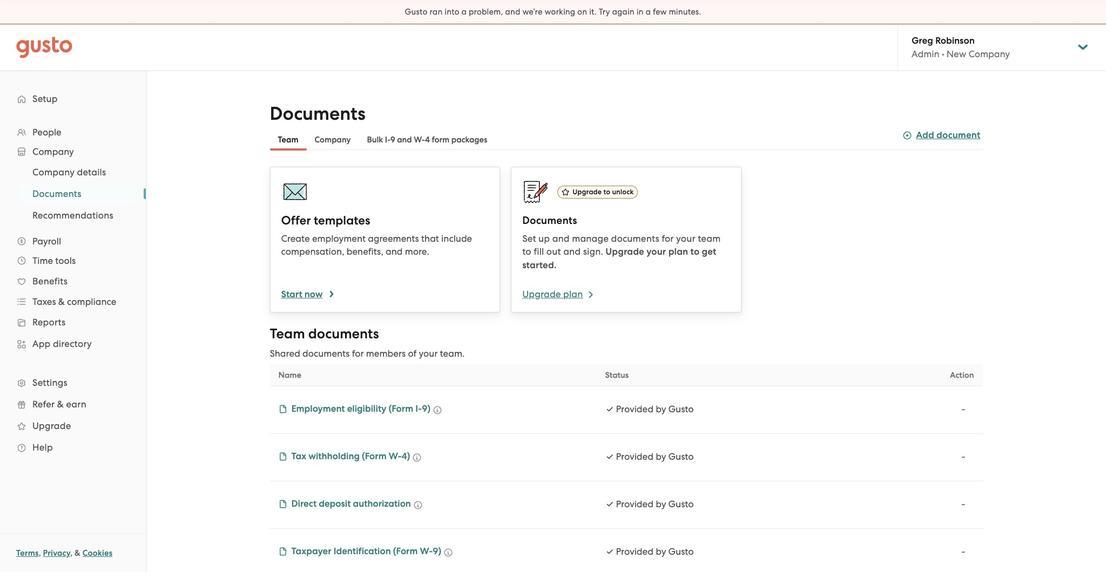 Task type: vqa. For each thing, say whether or not it's contained in the screenshot.
the top Wed,
no



Task type: locate. For each thing, give the bounding box(es) containing it.
1 vertical spatial &
[[57, 399, 64, 410]]

documents down team documents
[[303, 349, 350, 359]]

1 horizontal spatial 9)
[[433, 546, 442, 558]]

list
[[0, 123, 146, 459], [0, 162, 146, 226]]

0 horizontal spatial ,
[[39, 549, 41, 559]]

upgrade to unlock
[[573, 188, 634, 196]]

and right 9
[[397, 135, 412, 145]]

taxpayer identification (form w-9) link
[[279, 546, 442, 559]]

2 vertical spatial documents
[[523, 215, 578, 227]]

4 provided by gusto from the top
[[616, 547, 694, 558]]

1 vertical spatial w-
[[389, 451, 402, 463]]

team up shared
[[270, 326, 305, 343]]

bulk
[[367, 135, 383, 145]]

0 vertical spatial i-
[[385, 135, 391, 145]]

- for direct deposit authorization
[[962, 499, 966, 510]]

0 horizontal spatial to
[[523, 246, 532, 257]]

1 provided from the top
[[616, 404, 654, 415]]

try
[[599, 7, 610, 17]]

team documents
[[270, 326, 379, 343]]

2 horizontal spatial your
[[677, 233, 696, 244]]

upgrade down started. at the top of page
[[523, 289, 561, 300]]

3 by from the top
[[656, 499, 667, 510]]

& right taxes in the bottom left of the page
[[58, 297, 65, 307]]

0 horizontal spatial a
[[462, 7, 467, 17]]

documents for shared documents for members of your team.
[[303, 349, 350, 359]]

0 horizontal spatial i-
[[385, 135, 391, 145]]

setup
[[32, 93, 58, 104]]

0 vertical spatial for
[[662, 233, 674, 244]]

2 a from the left
[[646, 7, 651, 17]]

company right new
[[969, 49, 1011, 59]]

team inside button
[[278, 135, 299, 145]]

2 horizontal spatial documents
[[523, 215, 578, 227]]

ran
[[430, 7, 443, 17]]

for left members
[[352, 349, 364, 359]]

and
[[505, 7, 521, 17], [397, 135, 412, 145], [553, 233, 570, 244], [386, 246, 403, 257], [564, 246, 581, 257]]

(form right eligibility
[[389, 404, 414, 415]]

problem,
[[469, 7, 503, 17]]

3 provided by gusto from the top
[[616, 499, 694, 510]]

team for team
[[278, 135, 299, 145]]

i- right eligibility
[[416, 404, 422, 415]]

module__icon___go7vc image
[[279, 405, 287, 414], [433, 406, 442, 415], [279, 453, 287, 462], [413, 454, 422, 463], [279, 500, 287, 509], [414, 502, 423, 510], [279, 548, 287, 557], [444, 549, 453, 558]]

and inside create employment agreements that include compensation, benefits, and more.
[[386, 246, 403, 257]]

0 vertical spatial (form
[[389, 404, 414, 415]]

refer & earn link
[[11, 395, 135, 415]]

2 provided from the top
[[616, 452, 654, 463]]

direct deposit authorization link
[[279, 498, 411, 512]]

by for employment eligibility (form i-9)
[[656, 404, 667, 415]]

upgrade for plan
[[523, 289, 561, 300]]

company down people
[[32, 146, 74, 157]]

1 vertical spatial documents
[[32, 189, 81, 199]]

0 horizontal spatial documents
[[32, 189, 81, 199]]

& for earn
[[57, 399, 64, 410]]

company details link
[[19, 163, 135, 182]]

1 list from the top
[[0, 123, 146, 459]]

company inside button
[[315, 135, 351, 145]]

a right into
[[462, 7, 467, 17]]

4 by from the top
[[656, 547, 667, 558]]

start
[[281, 289, 302, 300]]

plan inside the upgrade your plan to get started.
[[669, 246, 689, 258]]

shared
[[270, 349, 300, 359]]

1 vertical spatial i-
[[416, 404, 422, 415]]

and inside button
[[397, 135, 412, 145]]

1 provided by gusto from the top
[[616, 404, 694, 415]]

tax withholding (form w-4)
[[292, 451, 410, 463]]

reports link
[[11, 313, 135, 332]]

9)
[[422, 404, 431, 415], [433, 546, 442, 558]]

module__icon___go7vc image inside employment eligibility (form i-9) link
[[279, 405, 287, 414]]

documents link
[[19, 184, 135, 204]]

your inside set up and manage documents for your team to fill out and sign.
[[677, 233, 696, 244]]

team
[[698, 233, 721, 244]]

tax
[[292, 451, 307, 463]]

document
[[937, 130, 981, 141]]

0 vertical spatial documents
[[270, 103, 366, 125]]

1 horizontal spatial plan
[[669, 246, 689, 258]]

and down agreements on the top of page
[[386, 246, 403, 257]]

a right in
[[646, 7, 651, 17]]

4 - from the top
[[962, 547, 966, 558]]

(form
[[389, 404, 414, 415], [362, 451, 387, 463], [393, 546, 418, 558]]

benefits,
[[347, 246, 384, 257]]

0 vertical spatial plan
[[669, 246, 689, 258]]

- for taxpayer identification (form w-9)
[[962, 547, 966, 558]]

time tools
[[32, 256, 76, 266]]

to left 'fill'
[[523, 246, 532, 257]]

3 - from the top
[[962, 499, 966, 510]]

new
[[947, 49, 967, 59]]

details
[[77, 167, 106, 178]]

w- for 9)
[[420, 546, 433, 558]]

1 vertical spatial documents
[[308, 326, 379, 343]]

0 horizontal spatial your
[[419, 349, 438, 359]]

9) for w-
[[433, 546, 442, 558]]

help link
[[11, 438, 135, 458]]

2 vertical spatial documents
[[303, 349, 350, 359]]

to left the get at the right top of the page
[[691, 246, 700, 258]]

your left the team
[[677, 233, 696, 244]]

1 vertical spatial your
[[647, 246, 667, 258]]

- for tax withholding (form w-4)
[[962, 452, 966, 463]]

2 provided by gusto from the top
[[616, 452, 694, 463]]

1 horizontal spatial ,
[[70, 549, 73, 559]]

1 - from the top
[[962, 404, 966, 415]]

2 horizontal spatial to
[[691, 246, 700, 258]]

gusto ran into a problem, and we're working on it. try again in a few minutes.
[[405, 7, 702, 17]]

2 by from the top
[[656, 452, 667, 463]]

& left cookies button
[[75, 549, 81, 559]]

authorization
[[353, 499, 411, 510]]

employment
[[312, 233, 366, 244]]

by for taxpayer identification (form w-9)
[[656, 547, 667, 558]]

0 horizontal spatial plan
[[564, 289, 583, 300]]

taxpayer
[[292, 546, 332, 558]]

1 horizontal spatial i-
[[416, 404, 422, 415]]

0 vertical spatial &
[[58, 297, 65, 307]]

in
[[637, 7, 644, 17]]

(form right identification
[[393, 546, 418, 558]]

2 vertical spatial w-
[[420, 546, 433, 558]]

4 provided from the top
[[616, 547, 654, 558]]

gusto for direct deposit authorization
[[669, 499, 694, 510]]

team for team documents
[[270, 326, 305, 343]]

set
[[523, 233, 536, 244]]

refer
[[32, 399, 55, 410]]

w-
[[414, 135, 425, 145], [389, 451, 402, 463], [420, 546, 433, 558]]

to left unlock
[[604, 188, 611, 196]]

documents up shared documents for members of your team.
[[308, 326, 379, 343]]

(form left 4)
[[362, 451, 387, 463]]

1 horizontal spatial to
[[604, 188, 611, 196]]

2 - from the top
[[962, 452, 966, 463]]

by
[[656, 404, 667, 415], [656, 452, 667, 463], [656, 499, 667, 510], [656, 547, 667, 558]]

documents up up
[[523, 215, 578, 227]]

directory
[[53, 339, 92, 350]]

provided by gusto for direct deposit authorization
[[616, 499, 694, 510]]

&
[[58, 297, 65, 307], [57, 399, 64, 410], [75, 549, 81, 559]]

1 by from the top
[[656, 404, 667, 415]]

privacy link
[[43, 549, 70, 559]]

provided for employment eligibility (form i-9)
[[616, 404, 654, 415]]

provided
[[616, 404, 654, 415], [616, 452, 654, 463], [616, 499, 654, 510], [616, 547, 654, 558]]

your right the of
[[419, 349, 438, 359]]

(form for eligibility
[[389, 404, 414, 415]]

privacy
[[43, 549, 70, 559]]

time tools button
[[11, 251, 135, 271]]

employment eligibility (form i-9)
[[292, 404, 431, 415]]

upgrade left unlock
[[573, 188, 602, 196]]

name
[[279, 371, 301, 380]]

0 vertical spatial 9)
[[422, 404, 431, 415]]

1 vertical spatial for
[[352, 349, 364, 359]]

1 vertical spatial (form
[[362, 451, 387, 463]]

offer templates
[[281, 213, 370, 228]]

9
[[391, 135, 395, 145]]

-
[[962, 404, 966, 415], [962, 452, 966, 463], [962, 499, 966, 510], [962, 547, 966, 558]]

documents up the upgrade your plan to get started.
[[611, 233, 660, 244]]

sign.
[[583, 246, 604, 257]]

your
[[677, 233, 696, 244], [647, 246, 667, 258], [419, 349, 438, 359]]

documents up company button
[[270, 103, 366, 125]]

company
[[969, 49, 1011, 59], [315, 135, 351, 145], [32, 146, 74, 157], [32, 167, 75, 178]]

upgrade right sign.
[[606, 246, 645, 258]]

documents for team documents
[[308, 326, 379, 343]]

1 vertical spatial 9)
[[433, 546, 442, 558]]

documents down company details
[[32, 189, 81, 199]]

2 vertical spatial (form
[[393, 546, 418, 558]]

your left the get at the right top of the page
[[647, 246, 667, 258]]

0 vertical spatial team
[[278, 135, 299, 145]]

0 vertical spatial your
[[677, 233, 696, 244]]

again
[[612, 7, 635, 17]]

of
[[408, 349, 417, 359]]

1 vertical spatial team
[[270, 326, 305, 343]]

w- inside button
[[414, 135, 425, 145]]

payroll
[[32, 236, 61, 247]]

, left cookies button
[[70, 549, 73, 559]]

fill
[[534, 246, 544, 257]]

1 horizontal spatial a
[[646, 7, 651, 17]]

upgrade
[[573, 188, 602, 196], [606, 246, 645, 258], [523, 289, 561, 300], [32, 421, 71, 432]]

gusto for tax withholding (form w-4)
[[669, 452, 694, 463]]

documents
[[611, 233, 660, 244], [308, 326, 379, 343], [303, 349, 350, 359]]

greg
[[912, 35, 934, 46]]

1 horizontal spatial documents
[[270, 103, 366, 125]]

more.
[[405, 246, 429, 257]]

documents inside gusto navigation element
[[32, 189, 81, 199]]

status
[[606, 371, 629, 380]]

on
[[578, 7, 588, 17]]

gusto for taxpayer identification (form w-9)
[[669, 547, 694, 558]]

0 vertical spatial w-
[[414, 135, 425, 145]]

1 horizontal spatial for
[[662, 233, 674, 244]]

•
[[942, 49, 945, 59]]

upgrade inside the upgrade your plan to get started.
[[606, 246, 645, 258]]

2 , from the left
[[70, 549, 73, 559]]

1 horizontal spatial your
[[647, 246, 667, 258]]

module__icon___go7vc image inside "taxpayer identification (form w-9)" link
[[279, 548, 287, 557]]

, left privacy
[[39, 549, 41, 559]]

- for employment eligibility (form i-9)
[[962, 404, 966, 415]]

upgrade down refer & earn
[[32, 421, 71, 432]]

team left company button
[[278, 135, 299, 145]]

compensation,
[[281, 246, 344, 257]]

& inside dropdown button
[[58, 297, 65, 307]]

team.
[[440, 349, 465, 359]]

& left earn
[[57, 399, 64, 410]]

1 vertical spatial plan
[[564, 289, 583, 300]]

eligibility
[[347, 404, 387, 415]]

company left the bulk at the left
[[315, 135, 351, 145]]

i- right the bulk at the left
[[385, 135, 391, 145]]

app
[[32, 339, 51, 350]]

3 provided from the top
[[616, 499, 654, 510]]

2 list from the top
[[0, 162, 146, 226]]

i-
[[385, 135, 391, 145], [416, 404, 422, 415]]

2 vertical spatial your
[[419, 349, 438, 359]]

0 vertical spatial documents
[[611, 233, 660, 244]]

create employment agreements that include compensation, benefits, and more.
[[281, 233, 472, 257]]

0 horizontal spatial 9)
[[422, 404, 431, 415]]

for left the team
[[662, 233, 674, 244]]

home image
[[16, 36, 72, 58]]



Task type: describe. For each thing, give the bounding box(es) containing it.
benefits link
[[11, 272, 135, 291]]

& for compliance
[[58, 297, 65, 307]]

i- inside the bulk i-9 and w-4 form packages button
[[385, 135, 391, 145]]

add document
[[917, 130, 981, 141]]

minutes.
[[669, 7, 702, 17]]

by for tax withholding (form w-4)
[[656, 452, 667, 463]]

4
[[425, 135, 430, 145]]

employment eligibility (form i-9) link
[[279, 403, 431, 417]]

upgrade your plan to get started.
[[523, 246, 717, 271]]

module__icon___go7vc image inside direct deposit authorization link
[[279, 500, 287, 509]]

tools
[[55, 256, 76, 266]]

company inside greg robinson admin • new company
[[969, 49, 1011, 59]]

greg robinson admin • new company
[[912, 35, 1011, 59]]

packages
[[452, 135, 488, 145]]

terms , privacy , & cookies
[[16, 549, 113, 559]]

identification
[[334, 546, 391, 558]]

taxes
[[32, 297, 56, 307]]

and left we're
[[505, 7, 521, 17]]

provided by gusto for employment eligibility (form i-9)
[[616, 404, 694, 415]]

admin
[[912, 49, 940, 59]]

include
[[442, 233, 472, 244]]

manage
[[572, 233, 609, 244]]

withholding
[[309, 451, 360, 463]]

unlock
[[613, 188, 634, 196]]

cookies
[[83, 549, 113, 559]]

cookies button
[[83, 547, 113, 560]]

settings link
[[11, 373, 135, 393]]

employment
[[292, 404, 345, 415]]

get
[[702, 246, 717, 258]]

for inside set up and manage documents for your team to fill out and sign.
[[662, 233, 674, 244]]

and up out
[[553, 233, 570, 244]]

company button
[[11, 142, 135, 162]]

it.
[[590, 7, 597, 17]]

action
[[951, 371, 975, 380]]

company down company dropdown button
[[32, 167, 75, 178]]

few
[[653, 7, 667, 17]]

2 vertical spatial &
[[75, 549, 81, 559]]

recommendations
[[32, 210, 113, 221]]

(form for identification
[[393, 546, 418, 558]]

to inside set up and manage documents for your team to fill out and sign.
[[523, 246, 532, 257]]

shared documents for members of your team.
[[270, 349, 465, 359]]

add
[[917, 130, 935, 141]]

module__icon___go7vc image inside tax withholding (form w-4) link
[[279, 453, 287, 462]]

out
[[547, 246, 561, 257]]

app directory link
[[11, 335, 135, 354]]

add document link
[[904, 128, 981, 143]]

tax withholding (form w-4) link
[[279, 451, 410, 464]]

bulk i-9 and w-4 form packages
[[367, 135, 488, 145]]

team button
[[270, 129, 307, 151]]

9) for i-
[[422, 404, 431, 415]]

deposit
[[319, 499, 351, 510]]

i- inside employment eligibility (form i-9) link
[[416, 404, 422, 415]]

your inside the upgrade your plan to get started.
[[647, 246, 667, 258]]

direct deposit authorization
[[292, 499, 411, 510]]

upgrade for to
[[573, 188, 602, 196]]

templates
[[314, 213, 370, 228]]

time
[[32, 256, 53, 266]]

now
[[305, 289, 323, 300]]

form
[[432, 135, 450, 145]]

upgrade inside gusto navigation element
[[32, 421, 71, 432]]

bulk i-9 and w-4 form packages button
[[359, 129, 496, 151]]

list containing people
[[0, 123, 146, 459]]

set up and manage documents for your team to fill out and sign.
[[523, 233, 721, 257]]

up
[[539, 233, 550, 244]]

by for direct deposit authorization
[[656, 499, 667, 510]]

terms
[[16, 549, 39, 559]]

setup link
[[11, 89, 135, 109]]

4)
[[402, 451, 410, 463]]

gusto for employment eligibility (form i-9)
[[669, 404, 694, 415]]

company details
[[32, 167, 106, 178]]

compliance
[[67, 297, 116, 307]]

started.
[[523, 260, 557, 271]]

provided by gusto for taxpayer identification (form w-9)
[[616, 547, 694, 558]]

working
[[545, 7, 576, 17]]

list containing company details
[[0, 162, 146, 226]]

earn
[[66, 399, 86, 410]]

taxes & compliance
[[32, 297, 116, 307]]

provided for tax withholding (form w-4)
[[616, 452, 654, 463]]

and right out
[[564, 246, 581, 257]]

that
[[422, 233, 439, 244]]

documents inside set up and manage documents for your team to fill out and sign.
[[611, 233, 660, 244]]

gusto navigation element
[[0, 71, 146, 476]]

provided for direct deposit authorization
[[616, 499, 654, 510]]

provided for taxpayer identification (form w-9)
[[616, 547, 654, 558]]

direct
[[292, 499, 317, 510]]

provided by gusto for tax withholding (form w-4)
[[616, 452, 694, 463]]

benefits
[[32, 276, 68, 287]]

members
[[366, 349, 406, 359]]

start now
[[281, 289, 323, 300]]

upgrade plan
[[523, 289, 583, 300]]

1 a from the left
[[462, 7, 467, 17]]

upgrade link
[[11, 417, 135, 436]]

company button
[[307, 129, 359, 151]]

0 horizontal spatial for
[[352, 349, 364, 359]]

to inside the upgrade your plan to get started.
[[691, 246, 700, 258]]

offer
[[281, 213, 311, 228]]

w- for 4)
[[389, 451, 402, 463]]

company inside dropdown button
[[32, 146, 74, 157]]

upgrade for your
[[606, 246, 645, 258]]

(form for withholding
[[362, 451, 387, 463]]

we're
[[523, 7, 543, 17]]

recommendations link
[[19, 206, 135, 225]]

taxpayer identification (form w-9)
[[292, 546, 442, 558]]

1 , from the left
[[39, 549, 41, 559]]

taxes & compliance button
[[11, 292, 135, 312]]



